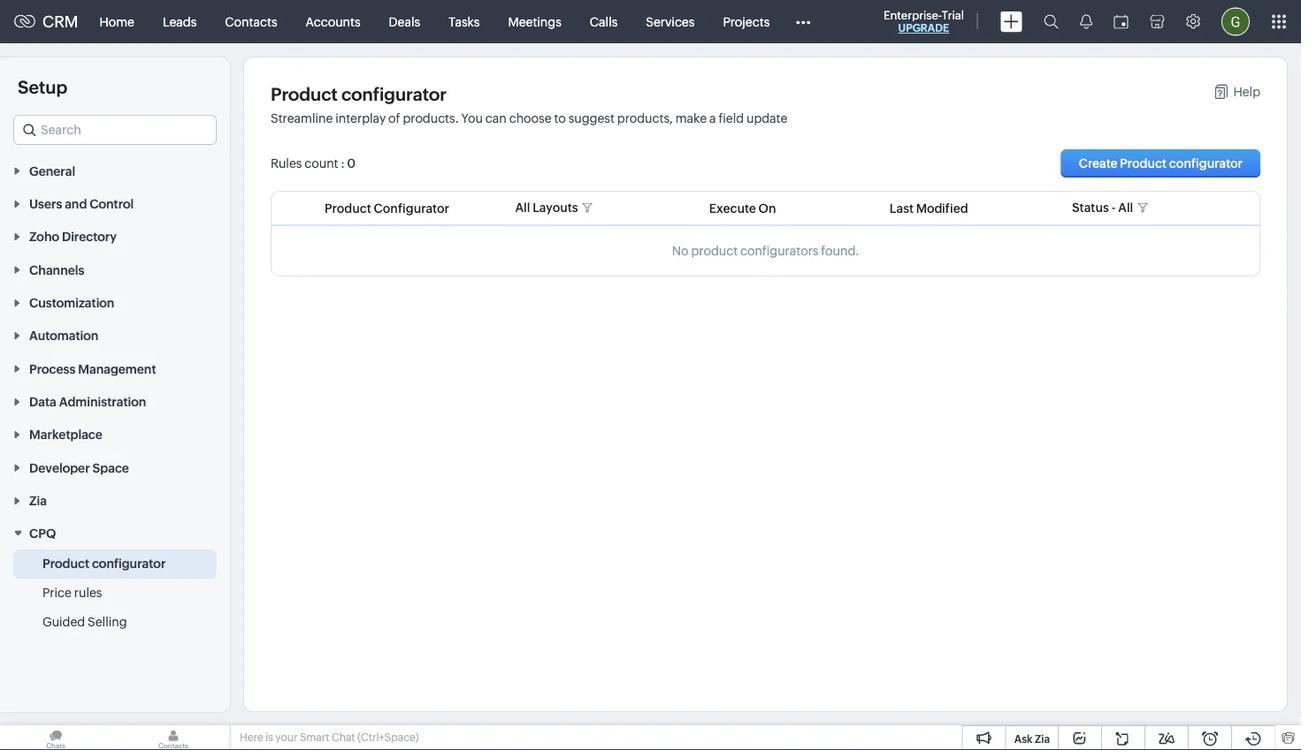 Task type: describe. For each thing, give the bounding box(es) containing it.
no product configurators found.
[[672, 244, 859, 258]]

no
[[672, 244, 689, 258]]

product configurator inside cpq region
[[42, 557, 166, 571]]

here
[[240, 732, 263, 744]]

(ctrl+space)
[[357, 732, 419, 744]]

general
[[29, 164, 75, 178]]

product down 0
[[325, 201, 371, 215]]

services link
[[632, 0, 709, 43]]

calls link
[[576, 0, 632, 43]]

chat
[[332, 732, 355, 744]]

selling
[[88, 616, 127, 630]]

field
[[719, 111, 744, 125]]

deals
[[389, 15, 420, 29]]

create product configurator button
[[1061, 149, 1260, 178]]

enterprise-trial upgrade
[[884, 8, 964, 34]]

-
[[1111, 201, 1116, 215]]

channels
[[29, 263, 84, 277]]

layouts
[[533, 201, 578, 215]]

space
[[92, 461, 129, 475]]

services
[[646, 15, 695, 29]]

status - all
[[1072, 201, 1133, 215]]

process
[[29, 362, 75, 376]]

all inside field
[[1118, 201, 1133, 215]]

profile image
[[1222, 8, 1250, 36]]

suggest
[[568, 111, 615, 125]]

customization
[[29, 296, 114, 310]]

users
[[29, 197, 62, 211]]

here is your smart chat (ctrl+space)
[[240, 732, 419, 744]]

administration
[[59, 395, 146, 409]]

update
[[747, 111, 788, 125]]

create
[[1079, 157, 1118, 171]]

home link
[[85, 0, 149, 43]]

product inside product configurator streamline interplay of products. you can choose to suggest products, make a field update
[[271, 84, 338, 104]]

products,
[[617, 111, 673, 125]]

calls
[[590, 15, 618, 29]]

meetings
[[508, 15, 562, 29]]

profile element
[[1211, 0, 1260, 43]]

chats image
[[0, 726, 111, 751]]

:
[[341, 157, 344, 171]]

trial
[[942, 8, 964, 22]]

automation
[[29, 329, 99, 343]]

data administration button
[[0, 385, 230, 418]]

execute on
[[709, 201, 776, 215]]

cpq button
[[0, 517, 230, 550]]

process management
[[29, 362, 156, 376]]

deals link
[[375, 0, 434, 43]]

developer
[[29, 461, 90, 475]]

ask
[[1014, 734, 1033, 746]]

product configurator link
[[42, 556, 166, 573]]

contacts link
[[211, 0, 291, 43]]

contacts image
[[118, 726, 229, 751]]

projects
[[723, 15, 770, 29]]

projects link
[[709, 0, 784, 43]]

calendar image
[[1114, 15, 1129, 29]]

price rules
[[42, 586, 102, 601]]

status
[[1072, 201, 1109, 215]]

management
[[78, 362, 156, 376]]

price rules link
[[42, 585, 102, 602]]

last modified
[[890, 201, 968, 215]]

streamline
[[271, 111, 333, 125]]

zia inside dropdown button
[[29, 494, 47, 508]]

is
[[266, 732, 273, 744]]

1 horizontal spatial zia
[[1035, 734, 1050, 746]]

products.
[[403, 111, 459, 125]]

guided
[[42, 616, 85, 630]]

signals element
[[1069, 0, 1103, 43]]

users and control button
[[0, 187, 230, 220]]

meetings link
[[494, 0, 576, 43]]



Task type: vqa. For each thing, say whether or not it's contained in the screenshot.
control
yes



Task type: locate. For each thing, give the bounding box(es) containing it.
all inside field
[[515, 201, 530, 215]]

Other Modules field
[[784, 8, 822, 36]]

1 horizontal spatial product configurator
[[325, 201, 449, 215]]

leads link
[[149, 0, 211, 43]]

choose
[[509, 111, 552, 125]]

ask zia
[[1014, 734, 1050, 746]]

you
[[461, 111, 483, 125]]

create menu element
[[990, 0, 1033, 43]]

zia button
[[0, 484, 230, 517]]

product
[[271, 84, 338, 104], [1120, 157, 1167, 171], [325, 201, 371, 215], [42, 557, 89, 571]]

process management button
[[0, 352, 230, 385]]

make
[[676, 111, 707, 125]]

all
[[515, 201, 530, 215], [1118, 201, 1133, 215]]

guided selling
[[42, 616, 127, 630]]

and
[[65, 197, 87, 211]]

0 vertical spatial product configurator
[[325, 201, 449, 215]]

execute
[[709, 201, 756, 215]]

all right -
[[1118, 201, 1133, 215]]

product configurator streamline interplay of products. you can choose to suggest products, make a field update
[[271, 84, 788, 125]]

zoho directory
[[29, 230, 117, 244]]

product inside cpq region
[[42, 557, 89, 571]]

crm link
[[14, 13, 78, 31]]

1 horizontal spatial all
[[1118, 201, 1133, 215]]

leads
[[163, 15, 197, 29]]

found.
[[821, 244, 859, 258]]

smart
[[300, 732, 329, 744]]

configurator inside product configurator link
[[92, 557, 166, 571]]

0 horizontal spatial all
[[515, 201, 530, 215]]

data
[[29, 395, 56, 409]]

search element
[[1033, 0, 1069, 43]]

interplay
[[335, 111, 386, 125]]

tasks link
[[434, 0, 494, 43]]

2 all from the left
[[1118, 201, 1133, 215]]

Search text field
[[14, 116, 216, 144]]

1 vertical spatial product configurator
[[42, 557, 166, 571]]

developer space
[[29, 461, 129, 475]]

to
[[554, 111, 566, 125]]

None field
[[13, 115, 217, 145]]

can
[[485, 111, 507, 125]]

All Layouts field
[[515, 199, 600, 218]]

Status - All field
[[1072, 199, 1155, 218]]

product right create
[[1120, 157, 1167, 171]]

0
[[347, 157, 356, 171]]

marketplace
[[29, 428, 102, 442]]

control
[[90, 197, 134, 211]]

0 vertical spatial zia
[[29, 494, 47, 508]]

marketplace button
[[0, 418, 230, 451]]

upgrade
[[898, 22, 949, 34]]

home
[[99, 15, 134, 29]]

zoho directory button
[[0, 220, 230, 253]]

channels button
[[0, 253, 230, 286]]

zoho
[[29, 230, 59, 244]]

1 all from the left
[[515, 201, 530, 215]]

all layouts
[[515, 201, 578, 215]]

configurator inside create product configurator button
[[1169, 157, 1243, 171]]

product
[[691, 244, 738, 258]]

automation button
[[0, 319, 230, 352]]

create product configurator
[[1079, 157, 1243, 171]]

guided selling link
[[42, 614, 127, 632]]

tasks
[[449, 15, 480, 29]]

search image
[[1044, 14, 1059, 29]]

1 vertical spatial zia
[[1035, 734, 1050, 746]]

accounts
[[306, 15, 361, 29]]

signals image
[[1080, 14, 1092, 29]]

last
[[890, 201, 914, 215]]

accounts link
[[291, 0, 375, 43]]

on
[[759, 201, 776, 215]]

configurator inside product configurator streamline interplay of products. you can choose to suggest products, make a field update
[[341, 84, 447, 104]]

product up streamline
[[271, 84, 338, 104]]

all left layouts
[[515, 201, 530, 215]]

zia up cpq on the left bottom of the page
[[29, 494, 47, 508]]

zia right ask
[[1035, 734, 1050, 746]]

configurators
[[740, 244, 819, 258]]

users and control
[[29, 197, 134, 211]]

enterprise-
[[884, 8, 942, 22]]

create menu image
[[1000, 11, 1023, 32]]

0 horizontal spatial product configurator
[[42, 557, 166, 571]]

product up the price rules at the bottom
[[42, 557, 89, 571]]

a
[[709, 111, 716, 125]]

count
[[305, 157, 338, 171]]

0 horizontal spatial zia
[[29, 494, 47, 508]]

your
[[275, 732, 298, 744]]

contacts
[[225, 15, 277, 29]]

configurator
[[341, 84, 447, 104], [1169, 157, 1243, 171], [374, 201, 449, 215], [92, 557, 166, 571]]

product configurator
[[325, 201, 449, 215], [42, 557, 166, 571]]

crm
[[42, 13, 78, 31]]

product configurator down cpq dropdown button
[[42, 557, 166, 571]]

of
[[388, 111, 400, 125]]

modified
[[916, 201, 968, 215]]

data administration
[[29, 395, 146, 409]]

directory
[[62, 230, 117, 244]]

cpq region
[[0, 550, 230, 638]]

rules
[[74, 586, 102, 601]]

rules count : 0
[[271, 157, 356, 171]]

general button
[[0, 154, 230, 187]]

rules
[[271, 157, 302, 171]]

product inside button
[[1120, 157, 1167, 171]]

price
[[42, 586, 72, 601]]

product configurator down 0
[[325, 201, 449, 215]]

zia
[[29, 494, 47, 508], [1035, 734, 1050, 746]]



